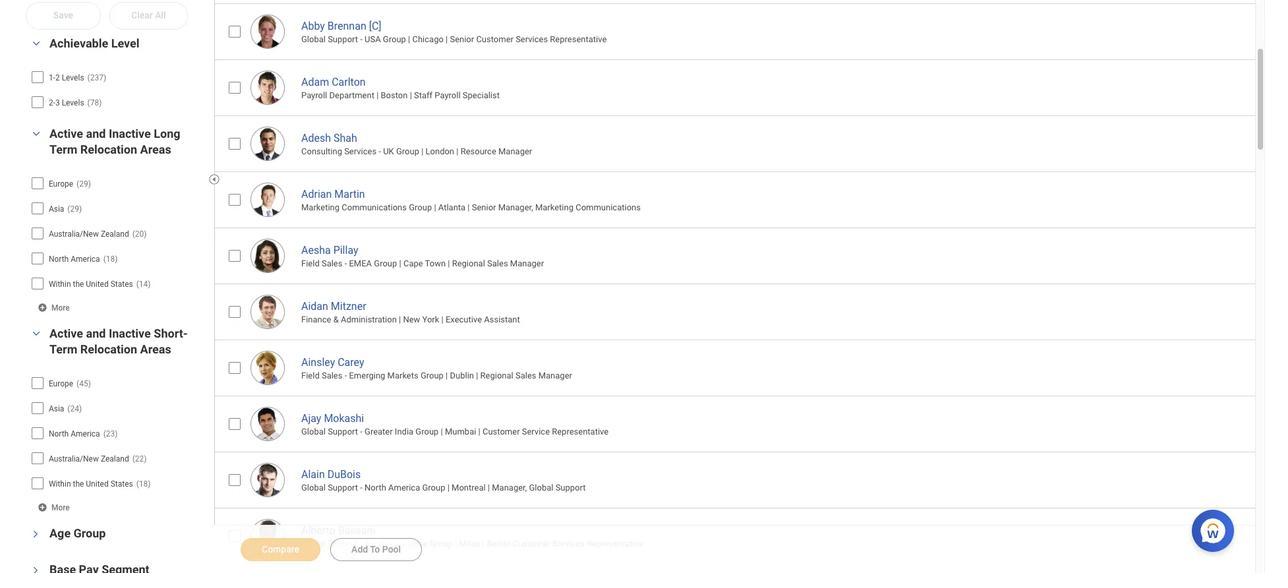 Task type: locate. For each thing, give the bounding box(es) containing it.
asia for active and inactive short- term relocation areas
[[49, 404, 64, 413]]

0 vertical spatial levels
[[62, 73, 84, 82]]

| left montreal
[[448, 483, 450, 493]]

group right 'uk'
[[396, 147, 419, 156]]

1 asia from the top
[[49, 204, 64, 214]]

alberto bassani link
[[301, 522, 376, 537]]

and
[[86, 127, 106, 140], [86, 326, 106, 340]]

0 vertical spatial representative
[[550, 34, 607, 44]]

1 vertical spatial more
[[51, 503, 70, 512]]

1 more from the top
[[51, 303, 70, 312]]

levels right 2
[[62, 73, 84, 82]]

2 zealand from the top
[[101, 454, 129, 464]]

department
[[329, 90, 375, 100]]

- inside the 'alberto bassani' list item
[[360, 539, 363, 549]]

1 communications from the left
[[342, 203, 407, 213]]

customer left "service"
[[483, 427, 520, 437]]

active down 2-3 levels
[[49, 127, 83, 140]]

0 vertical spatial (18)
[[103, 255, 118, 264]]

2 term from the top
[[49, 342, 77, 356]]

1 areas from the top
[[140, 142, 171, 156]]

- down bassani
[[360, 539, 363, 549]]

north america for (18)
[[49, 255, 100, 264]]

level
[[111, 36, 140, 50]]

1 active from the top
[[49, 127, 83, 140]]

aidan
[[301, 300, 328, 312]]

the inside 'active and inactive short- term relocation areas' tree
[[73, 479, 84, 489]]

global for abby brennan [c]
[[301, 34, 326, 44]]

uk
[[383, 147, 394, 156]]

states inside the active and inactive long term relocation areas tree
[[111, 280, 133, 289]]

0 vertical spatial north america
[[49, 255, 100, 264]]

0 vertical spatial the
[[73, 280, 84, 289]]

the up age group button
[[73, 479, 84, 489]]

states for active and inactive short- term relocation areas
[[111, 479, 133, 489]]

asia for active and inactive long term relocation areas
[[49, 204, 64, 214]]

markets
[[388, 371, 419, 381]]

1 levels from the top
[[62, 73, 84, 82]]

1 vertical spatial representative
[[552, 427, 609, 437]]

sales down aesha pillay link
[[322, 259, 343, 269]]

2 states from the top
[[111, 479, 133, 489]]

2 vertical spatial america
[[389, 483, 420, 493]]

north america
[[49, 255, 100, 264], [49, 429, 100, 438]]

- for dubois
[[360, 483, 363, 493]]

adrian martin list item
[[214, 171, 1266, 227]]

0 vertical spatial more
[[51, 303, 70, 312]]

inactive left long
[[109, 127, 151, 140]]

australia/new left the (20)
[[49, 229, 99, 239]]

| left mumbai
[[441, 427, 443, 437]]

zealand inside 'active and inactive short- term relocation areas' tree
[[101, 454, 129, 464]]

1 vertical spatial chevron down image
[[28, 329, 44, 338]]

1 vertical spatial more button
[[38, 502, 71, 513]]

0 vertical spatial australia/new
[[49, 229, 99, 239]]

brennan
[[328, 20, 367, 32]]

0 vertical spatial within
[[49, 280, 71, 289]]

global inside ajay mokashi list item
[[301, 427, 326, 437]]

assistant
[[484, 315, 520, 325]]

america
[[71, 255, 100, 264], [71, 429, 100, 438], [389, 483, 420, 493]]

abby brennan [c] link
[[301, 17, 382, 32]]

representative inside abby brennan [c] 'list item'
[[550, 34, 607, 44]]

1 vertical spatial levels
[[62, 98, 84, 107]]

states
[[111, 280, 133, 289], [111, 479, 133, 489]]

| right the milan
[[483, 539, 485, 549]]

(29)
[[77, 179, 91, 189], [68, 204, 82, 214]]

states left (14)
[[111, 280, 133, 289]]

1 vertical spatial within the united states
[[49, 479, 133, 489]]

0 horizontal spatial communications
[[342, 203, 407, 213]]

(18) inside the active and inactive long term relocation areas tree
[[103, 255, 118, 264]]

0 vertical spatial customer
[[477, 34, 514, 44]]

america inside 'active and inactive short- term relocation areas' tree
[[71, 429, 100, 438]]

1 and from the top
[[86, 127, 106, 140]]

| left london
[[422, 147, 424, 156]]

aesha pillay list item
[[214, 227, 1266, 283]]

0 horizontal spatial services
[[344, 147, 377, 156]]

term inside active and inactive long term relocation areas
[[49, 142, 77, 156]]

active and inactive short- term relocation areas group
[[26, 326, 208, 516]]

1 vertical spatial customer
[[483, 427, 520, 437]]

group left montreal
[[422, 483, 446, 493]]

relocation down (78)
[[80, 142, 137, 156]]

0 vertical spatial inactive
[[109, 127, 151, 140]]

- for bassani
[[360, 539, 363, 549]]

within the united states up age group
[[49, 479, 133, 489]]

areas down long
[[140, 142, 171, 156]]

2 australia/new from the top
[[49, 454, 99, 464]]

manager, inside adrian martin list item
[[498, 203, 533, 213]]

1-
[[49, 73, 55, 82]]

finance
[[301, 315, 331, 325]]

customer up specialist
[[477, 34, 514, 44]]

1 vertical spatial and
[[86, 326, 106, 340]]

2 levels from the top
[[62, 98, 84, 107]]

2 payroll from the left
[[435, 90, 461, 100]]

(20)
[[132, 229, 147, 239]]

and inside active and inactive short- term relocation areas
[[86, 326, 106, 340]]

(18)
[[103, 255, 118, 264], [136, 479, 151, 489]]

adam carlton list item
[[214, 59, 1266, 115]]

europe inside 'active and inactive short- term relocation areas' tree
[[49, 379, 73, 388]]

2 relocation from the top
[[80, 342, 137, 356]]

| left staff
[[410, 90, 412, 100]]

achievable level tree
[[31, 66, 203, 113]]

(18) inside 'active and inactive short- term relocation areas' tree
[[136, 479, 151, 489]]

australia/new inside the active and inactive long term relocation areas tree
[[49, 229, 99, 239]]

support
[[328, 34, 358, 44], [328, 427, 358, 437], [328, 483, 358, 493], [556, 483, 586, 493], [328, 539, 358, 549]]

1 zealand from the top
[[101, 229, 129, 239]]

chevron down image
[[28, 129, 44, 138], [31, 526, 40, 542], [31, 562, 40, 573]]

1 vertical spatial relocation
[[80, 342, 137, 356]]

active up (45)
[[49, 326, 83, 340]]

asia
[[49, 204, 64, 214], [49, 404, 64, 413]]

europe for active and inactive short- term relocation areas
[[49, 379, 73, 388]]

north inside 'active and inactive short- term relocation areas' tree
[[49, 429, 69, 438]]

group right usa
[[383, 34, 406, 44]]

senior right atlanta
[[472, 203, 496, 213]]

1 more button from the top
[[38, 302, 71, 313]]

1 horizontal spatial payroll
[[435, 90, 461, 100]]

term up (45)
[[49, 342, 77, 356]]

more button for active and inactive long term relocation areas
[[38, 302, 71, 313]]

term down 2-3 levels
[[49, 142, 77, 156]]

relocation for short-
[[80, 342, 137, 356]]

active inside active and inactive short- term relocation areas
[[49, 326, 83, 340]]

age
[[49, 526, 71, 540]]

1 vertical spatial within
[[49, 479, 71, 489]]

within
[[49, 280, 71, 289], [49, 479, 71, 489]]

representative inside the 'alberto bassani' list item
[[587, 539, 644, 549]]

india
[[395, 427, 414, 437]]

atlanta
[[439, 203, 466, 213]]

global down alberto
[[301, 539, 326, 549]]

asia inside 'active and inactive short- term relocation areas' tree
[[49, 404, 64, 413]]

0 vertical spatial relocation
[[80, 142, 137, 156]]

2 and from the top
[[86, 326, 106, 340]]

support inside the 'alberto bassani' list item
[[328, 539, 358, 549]]

1 vertical spatial senior
[[472, 203, 496, 213]]

manager, right montreal
[[492, 483, 527, 493]]

1 vertical spatial united
[[86, 479, 109, 489]]

(23)
[[103, 429, 118, 438]]

more inside the active and inactive long term relocation areas group
[[51, 303, 70, 312]]

chevron down image inside active and inactive short- term relocation areas group
[[28, 329, 44, 338]]

0 vertical spatial chevron down image
[[28, 39, 44, 48]]

active
[[49, 127, 83, 140], [49, 326, 83, 340]]

within for active and inactive long term relocation areas
[[49, 280, 71, 289]]

manager up "service"
[[539, 371, 573, 381]]

term for active and inactive long term relocation areas
[[49, 142, 77, 156]]

1 vertical spatial field
[[301, 371, 320, 381]]

1 vertical spatial states
[[111, 479, 133, 489]]

1 vertical spatial (29)
[[68, 204, 82, 214]]

chevron down image inside the active and inactive long term relocation areas group
[[28, 129, 44, 138]]

within the united states inside the active and inactive long term relocation areas tree
[[49, 280, 133, 289]]

and down (78)
[[86, 127, 106, 140]]

- for shah
[[379, 147, 381, 156]]

within inside 'active and inactive short- term relocation areas' tree
[[49, 479, 71, 489]]

0 horizontal spatial marketing
[[301, 203, 340, 213]]

alberto
[[301, 524, 336, 537]]

0 vertical spatial chevron down image
[[28, 129, 44, 138]]

inactive inside active and inactive short- term relocation areas
[[109, 326, 151, 340]]

1 australia/new zealand from the top
[[49, 229, 129, 239]]

1 horizontal spatial marketing
[[536, 203, 574, 213]]

| right york
[[442, 315, 444, 325]]

global down "service"
[[529, 483, 554, 493]]

1 vertical spatial north america
[[49, 429, 100, 438]]

australia/new zealand inside 'active and inactive short- term relocation areas' tree
[[49, 454, 129, 464]]

relocation up (45)
[[80, 342, 137, 356]]

2 within the united states from the top
[[49, 479, 133, 489]]

manager, right atlanta
[[498, 203, 533, 213]]

1 states from the top
[[111, 280, 133, 289]]

- for carey
[[345, 371, 347, 381]]

relocation for long
[[80, 142, 137, 156]]

- down carey on the left
[[345, 371, 347, 381]]

0 vertical spatial (29)
[[77, 179, 91, 189]]

1 vertical spatial america
[[71, 429, 100, 438]]

adrian martin link
[[301, 185, 365, 200]]

- down pillay
[[345, 259, 347, 269]]

north america inside 'active and inactive short- term relocation areas' tree
[[49, 429, 100, 438]]

- left usa
[[360, 34, 363, 44]]

united for active and inactive long term relocation areas
[[86, 280, 109, 289]]

alain dubois list item
[[214, 452, 1266, 508]]

0 vertical spatial united
[[86, 280, 109, 289]]

2 vertical spatial services
[[553, 539, 585, 549]]

more button
[[38, 302, 71, 313], [38, 502, 71, 513]]

1 vertical spatial asia
[[49, 404, 64, 413]]

united
[[86, 280, 109, 289], [86, 479, 109, 489]]

| right mumbai
[[479, 427, 481, 437]]

areas inside active and inactive long term relocation areas
[[140, 142, 171, 156]]

2 vertical spatial customer
[[513, 539, 551, 549]]

3
[[55, 98, 60, 107]]

regional right dublin
[[481, 371, 514, 381]]

regional right 'town'
[[452, 259, 485, 269]]

1 term from the top
[[49, 142, 77, 156]]

1 within the united states from the top
[[49, 280, 133, 289]]

0 vertical spatial australia/new zealand
[[49, 229, 129, 239]]

within the united states inside 'active and inactive short- term relocation areas' tree
[[49, 479, 133, 489]]

payroll down the adam
[[301, 90, 327, 100]]

states inside 'active and inactive short- term relocation areas' tree
[[111, 479, 133, 489]]

group right emea
[[374, 259, 397, 269]]

1 vertical spatial australia/new
[[49, 454, 99, 464]]

chevron down image inside achievable level group
[[28, 39, 44, 48]]

united down (23)
[[86, 479, 109, 489]]

2 inactive from the top
[[109, 326, 151, 340]]

senior right chicago
[[450, 34, 474, 44]]

united inside the active and inactive long term relocation areas tree
[[86, 280, 109, 289]]

- down the dubois
[[360, 483, 363, 493]]

2 vertical spatial north
[[365, 483, 386, 493]]

0 vertical spatial services
[[516, 34, 548, 44]]

- left 'uk'
[[379, 147, 381, 156]]

group left the milan
[[430, 539, 453, 549]]

0 vertical spatial manager
[[499, 147, 533, 156]]

1 vertical spatial areas
[[140, 342, 171, 356]]

global down the ajay
[[301, 427, 326, 437]]

zealand inside the active and inactive long term relocation areas tree
[[101, 229, 129, 239]]

0 vertical spatial america
[[71, 255, 100, 264]]

1 vertical spatial north
[[49, 429, 69, 438]]

australia/new zealand
[[49, 229, 129, 239], [49, 454, 129, 464]]

marketing
[[301, 203, 340, 213], [536, 203, 574, 213]]

2 united from the top
[[86, 479, 109, 489]]

and up (45)
[[86, 326, 106, 340]]

united inside 'active and inactive short- term relocation areas' tree
[[86, 479, 109, 489]]

1 vertical spatial services
[[344, 147, 377, 156]]

southern
[[365, 539, 399, 549]]

asia inside the active and inactive long term relocation areas tree
[[49, 204, 64, 214]]

- for mokashi
[[360, 427, 363, 437]]

0 vertical spatial zealand
[[101, 229, 129, 239]]

zealand left the (20)
[[101, 229, 129, 239]]

1 relocation from the top
[[80, 142, 137, 156]]

relocation inside active and inactive short- term relocation areas
[[80, 342, 137, 356]]

2 areas from the top
[[140, 342, 171, 356]]

achievable level button
[[49, 36, 140, 50]]

group inside adesh shah "list item"
[[396, 147, 419, 156]]

the for active and inactive short- term relocation areas
[[73, 479, 84, 489]]

1 vertical spatial (18)
[[136, 479, 151, 489]]

1 field from the top
[[301, 259, 320, 269]]

0 vertical spatial manager,
[[498, 203, 533, 213]]

- inside abby brennan [c] 'list item'
[[360, 34, 363, 44]]

1 vertical spatial europe
[[49, 379, 73, 388]]

2 north america from the top
[[49, 429, 100, 438]]

martin
[[335, 188, 365, 200]]

global down the alain
[[301, 483, 326, 493]]

- inside ajay mokashi list item
[[360, 427, 363, 437]]

australia/new zealand left the (20)
[[49, 229, 129, 239]]

0 vertical spatial field
[[301, 259, 320, 269]]

0 vertical spatial active
[[49, 127, 83, 140]]

customer
[[477, 34, 514, 44], [483, 427, 520, 437], [513, 539, 551, 549]]

bassani
[[338, 524, 376, 537]]

states down (22)
[[111, 479, 133, 489]]

2 more button from the top
[[38, 502, 71, 513]]

more button inside the active and inactive long term relocation areas group
[[38, 302, 71, 313]]

north for (23)
[[49, 429, 69, 438]]

services
[[516, 34, 548, 44], [344, 147, 377, 156], [553, 539, 585, 549]]

group left atlanta
[[409, 203, 432, 213]]

1 inactive from the top
[[109, 127, 151, 140]]

1 vertical spatial manager
[[510, 259, 544, 269]]

more inside active and inactive short- term relocation areas group
[[51, 503, 70, 512]]

2 horizontal spatial services
[[553, 539, 585, 549]]

active and inactive short- term relocation areas
[[49, 326, 188, 356]]

| left the milan
[[455, 539, 457, 549]]

america inside the active and inactive long term relocation areas tree
[[71, 255, 100, 264]]

within inside the active and inactive long term relocation areas tree
[[49, 280, 71, 289]]

field inside ainsley carey list item
[[301, 371, 320, 381]]

alain
[[301, 468, 325, 481]]

0 vertical spatial term
[[49, 142, 77, 156]]

- inside ainsley carey list item
[[345, 371, 347, 381]]

global inside abby brennan [c] 'list item'
[[301, 34, 326, 44]]

mitzner
[[331, 300, 366, 312]]

2 field from the top
[[301, 371, 320, 381]]

the
[[73, 280, 84, 289], [73, 479, 84, 489]]

0 vertical spatial north
[[49, 255, 69, 264]]

2
[[55, 73, 60, 82]]

group right "india"
[[416, 427, 439, 437]]

2 vertical spatial europe
[[401, 539, 428, 549]]

manager,
[[498, 203, 533, 213], [492, 483, 527, 493]]

0 vertical spatial states
[[111, 280, 133, 289]]

1 vertical spatial active
[[49, 326, 83, 340]]

field down "aesha"
[[301, 259, 320, 269]]

1 north america from the top
[[49, 255, 100, 264]]

customer right the milan
[[513, 539, 551, 549]]

north inside the active and inactive long term relocation areas tree
[[49, 255, 69, 264]]

(237)
[[87, 73, 106, 82]]

and inside active and inactive long term relocation areas
[[86, 127, 106, 140]]

achievable level group
[[26, 36, 208, 116]]

active inside active and inactive long term relocation areas
[[49, 127, 83, 140]]

areas down short-
[[140, 342, 171, 356]]

1 chevron down image from the top
[[28, 39, 44, 48]]

ajay mokashi link
[[301, 409, 364, 425]]

- inside aesha pillay field sales - emea group   |   cape town   |   regional sales manager
[[345, 259, 347, 269]]

field
[[301, 259, 320, 269], [301, 371, 320, 381]]

payroll
[[301, 90, 327, 100], [435, 90, 461, 100]]

within the united states
[[49, 280, 133, 289], [49, 479, 133, 489]]

2 chevron down image from the top
[[28, 329, 44, 338]]

mumbai
[[445, 427, 477, 437]]

levels
[[62, 73, 84, 82], [62, 98, 84, 107]]

inactive inside active and inactive long term relocation areas
[[109, 127, 151, 140]]

aidan mitzner link
[[301, 297, 366, 312]]

payroll right staff
[[435, 90, 461, 100]]

(24)
[[68, 404, 82, 413]]

manager up assistant
[[510, 259, 544, 269]]

within the united states left (14)
[[49, 280, 133, 289]]

adesh shah link
[[301, 129, 357, 144]]

[c]
[[369, 20, 382, 32]]

manager right resource
[[499, 147, 533, 156]]

1 vertical spatial regional
[[481, 371, 514, 381]]

australia/new down (24)
[[49, 454, 99, 464]]

1 vertical spatial australia/new zealand
[[49, 454, 129, 464]]

areas
[[140, 142, 171, 156], [140, 342, 171, 356]]

- inside alain dubois list item
[[360, 483, 363, 493]]

- inside adesh shah "list item"
[[379, 147, 381, 156]]

0 vertical spatial asia
[[49, 204, 64, 214]]

europe for active and inactive long term relocation areas
[[49, 179, 73, 189]]

australia/new zealand down (23)
[[49, 454, 129, 464]]

1 australia/new from the top
[[49, 229, 99, 239]]

list item
[[214, 564, 1266, 573]]

representative inside ajay mokashi list item
[[552, 427, 609, 437]]

more
[[51, 303, 70, 312], [51, 503, 70, 512]]

(29) for europe
[[77, 179, 91, 189]]

0 vertical spatial regional
[[452, 259, 485, 269]]

1 vertical spatial zealand
[[101, 454, 129, 464]]

inactive left short-
[[109, 326, 151, 340]]

0 vertical spatial within the united states
[[49, 280, 133, 289]]

2 more from the top
[[51, 503, 70, 512]]

support inside abby brennan [c] 'list item'
[[328, 34, 358, 44]]

- left greater
[[360, 427, 363, 437]]

2 asia from the top
[[49, 404, 64, 413]]

more button inside active and inactive short- term relocation areas group
[[38, 502, 71, 513]]

0 vertical spatial senior
[[450, 34, 474, 44]]

1 horizontal spatial services
[[516, 34, 548, 44]]

long
[[154, 127, 180, 140]]

0 vertical spatial more button
[[38, 302, 71, 313]]

global for alain dubois
[[301, 483, 326, 493]]

| right chicago
[[446, 34, 448, 44]]

zealand left (22)
[[101, 454, 129, 464]]

term
[[49, 142, 77, 156], [49, 342, 77, 356]]

relocation inside active and inactive long term relocation areas
[[80, 142, 137, 156]]

zealand for (22)
[[101, 454, 129, 464]]

senior right the milan
[[487, 539, 511, 549]]

north america inside the active and inactive long term relocation areas tree
[[49, 255, 100, 264]]

1 vertical spatial term
[[49, 342, 77, 356]]

1 united from the top
[[86, 280, 109, 289]]

customer inside abby brennan [c] 'list item'
[[477, 34, 514, 44]]

areas inside active and inactive short- term relocation areas
[[140, 342, 171, 356]]

2 vertical spatial representative
[[587, 539, 644, 549]]

1 horizontal spatial (18)
[[136, 479, 151, 489]]

group right markets
[[421, 371, 444, 381]]

customer for abby brennan [c]
[[477, 34, 514, 44]]

united left (14)
[[86, 280, 109, 289]]

australia/new inside 'active and inactive short- term relocation areas' tree
[[49, 454, 99, 464]]

1 vertical spatial chevron down image
[[31, 526, 40, 542]]

1 vertical spatial inactive
[[109, 326, 151, 340]]

0 horizontal spatial payroll
[[301, 90, 327, 100]]

support inside ajay mokashi list item
[[328, 427, 358, 437]]

0 vertical spatial and
[[86, 127, 106, 140]]

0 vertical spatial europe
[[49, 179, 73, 189]]

1 the from the top
[[73, 280, 84, 289]]

more for active and inactive short- term relocation areas
[[51, 503, 70, 512]]

global inside the 'alberto bassani' list item
[[301, 539, 326, 549]]

areas for short-
[[140, 342, 171, 356]]

chevron down image for achievable
[[28, 39, 44, 48]]

1 within from the top
[[49, 280, 71, 289]]

aesha pillay link
[[301, 241, 359, 256]]

| left atlanta
[[434, 203, 436, 213]]

2 within from the top
[[49, 479, 71, 489]]

manager, inside alain dubois list item
[[492, 483, 527, 493]]

field down ainsley
[[301, 371, 320, 381]]

support for mokashi
[[328, 427, 358, 437]]

customer inside ajay mokashi list item
[[483, 427, 520, 437]]

europe inside the active and inactive long term relocation areas tree
[[49, 179, 73, 189]]

2 vertical spatial senior
[[487, 539, 511, 549]]

2 australia/new zealand from the top
[[49, 454, 129, 464]]

usa
[[365, 34, 381, 44]]

1 horizontal spatial communications
[[576, 203, 641, 213]]

global down the abby at the left top of page
[[301, 34, 326, 44]]

term inside active and inactive short- term relocation areas
[[49, 342, 77, 356]]

adesh
[[301, 132, 331, 144]]

2 the from the top
[[73, 479, 84, 489]]

1 vertical spatial manager,
[[492, 483, 527, 493]]

chevron down image
[[28, 39, 44, 48], [28, 329, 44, 338]]

australia/new zealand inside the active and inactive long term relocation areas tree
[[49, 229, 129, 239]]

global for ajay mokashi
[[301, 427, 326, 437]]

the left (14)
[[73, 280, 84, 289]]

0 vertical spatial areas
[[140, 142, 171, 156]]

alain dubois link
[[301, 466, 361, 481]]

2 vertical spatial manager
[[539, 371, 573, 381]]

levels right 3
[[62, 98, 84, 107]]

2 active from the top
[[49, 326, 83, 340]]

adam carlton
[[301, 76, 366, 88]]

australia/new zealand for (22)
[[49, 454, 129, 464]]

the inside tree
[[73, 280, 84, 289]]

0 horizontal spatial (18)
[[103, 255, 118, 264]]

resource
[[461, 147, 497, 156]]

1 vertical spatial the
[[73, 479, 84, 489]]



Task type: vqa. For each thing, say whether or not it's contained in the screenshot.
Milan
yes



Task type: describe. For each thing, give the bounding box(es) containing it.
chicago
[[413, 34, 444, 44]]

alberto bassani list item
[[214, 508, 1266, 564]]

payroll department   |   boston   |   staff payroll specialist
[[301, 90, 500, 100]]

manager inside aesha pillay field sales - emea group   |   cape town   |   regional sales manager
[[510, 259, 544, 269]]

consulting services - uk group   |   london   |   resource manager
[[301, 147, 533, 156]]

| left cape
[[399, 259, 402, 269]]

manager inside ainsley carey list item
[[539, 371, 573, 381]]

global for alberto bassani
[[301, 539, 326, 549]]

short-
[[154, 326, 188, 340]]

ajay mokashi list item
[[214, 396, 1266, 452]]

| right 'town'
[[448, 259, 450, 269]]

| left chicago
[[408, 34, 410, 44]]

active for active and inactive short- term relocation areas
[[49, 326, 83, 340]]

global support - southern europe group   |   milan   |   senior customer services representative
[[301, 539, 644, 549]]

town
[[425, 259, 446, 269]]

milan
[[459, 539, 481, 549]]

ainsley carey link
[[301, 353, 364, 369]]

(78)
[[87, 98, 102, 107]]

areas for long
[[140, 142, 171, 156]]

field inside aesha pillay field sales - emea group   |   cape town   |   regional sales manager
[[301, 259, 320, 269]]

group right age
[[74, 526, 106, 540]]

levels for 2-3 levels
[[62, 98, 84, 107]]

staff
[[414, 90, 433, 100]]

montreal
[[452, 483, 486, 493]]

support for dubois
[[328, 483, 358, 493]]

united for active and inactive short- term relocation areas
[[86, 479, 109, 489]]

services inside the 'alberto bassani' list item
[[553, 539, 585, 549]]

representative for ajay mokashi
[[552, 427, 609, 437]]

chevron down image for active
[[28, 329, 44, 338]]

consulting
[[301, 147, 342, 156]]

group inside abby brennan [c] 'list item'
[[383, 34, 406, 44]]

2 marketing from the left
[[536, 203, 574, 213]]

active for active and inactive long term relocation areas
[[49, 127, 83, 140]]

representative for abby brennan [c]
[[550, 34, 607, 44]]

europe inside the 'alberto bassani' list item
[[401, 539, 428, 549]]

within the united states for active and inactive long term relocation areas
[[49, 280, 133, 289]]

active and inactive short- term relocation areas button
[[49, 326, 188, 356]]

more for active and inactive long term relocation areas
[[51, 303, 70, 312]]

- for brennan
[[360, 34, 363, 44]]

north for (18)
[[49, 255, 69, 264]]

emerging
[[349, 371, 385, 381]]

group inside the 'alberto bassani' list item
[[430, 539, 453, 549]]

senior inside adrian martin list item
[[472, 203, 496, 213]]

| left new
[[399, 315, 401, 325]]

senior inside abby brennan [c] 'list item'
[[450, 34, 474, 44]]

(18) for north america
[[103, 255, 118, 264]]

group inside adrian martin list item
[[409, 203, 432, 213]]

ajay mokashi
[[301, 412, 364, 425]]

field sales - emerging markets group   |   dublin   |   regional sales manager
[[301, 371, 573, 381]]

states for active and inactive long term relocation areas
[[111, 280, 133, 289]]

new
[[403, 315, 420, 325]]

group inside ainsley carey list item
[[421, 371, 444, 381]]

| right atlanta
[[468, 203, 470, 213]]

shah
[[334, 132, 357, 144]]

australia/new zealand for (20)
[[49, 229, 129, 239]]

adesh shah list item
[[214, 115, 1266, 171]]

ainsley
[[301, 356, 335, 369]]

achievable level
[[49, 36, 140, 50]]

age group button
[[49, 526, 106, 540]]

1-2 levels
[[49, 73, 84, 82]]

global support - greater india group   |   mumbai   |   customer service representative
[[301, 427, 609, 437]]

active and inactive short- term relocation areas tree
[[31, 372, 203, 495]]

chevron down image for active
[[28, 129, 44, 138]]

customer inside the 'alberto bassani' list item
[[513, 539, 551, 549]]

pillay
[[334, 244, 359, 256]]

(14)
[[136, 280, 151, 289]]

2 vertical spatial chevron down image
[[31, 562, 40, 573]]

2-3 levels
[[49, 98, 84, 107]]

abby brennan [c]
[[301, 20, 382, 32]]

manager inside adesh shah "list item"
[[499, 147, 533, 156]]

active and inactive long term relocation areas group
[[26, 126, 208, 316]]

abby
[[301, 20, 325, 32]]

services inside abby brennan [c] 'list item'
[[516, 34, 548, 44]]

america for (23)
[[71, 429, 100, 438]]

support for bassani
[[328, 539, 358, 549]]

inactive for long
[[109, 127, 151, 140]]

adrian martin
[[301, 188, 365, 200]]

active and inactive long term relocation areas
[[49, 127, 180, 156]]

| left dublin
[[446, 371, 448, 381]]

marketing communications group   |   atlanta   |   senior manager, marketing communications
[[301, 203, 641, 213]]

greater
[[365, 427, 393, 437]]

| right london
[[457, 147, 459, 156]]

dublin
[[450, 371, 474, 381]]

executive
[[446, 315, 482, 325]]

global support - north america group   |   montreal   |   manager, global support
[[301, 483, 586, 493]]

and for active and inactive short- term relocation areas
[[86, 326, 106, 340]]

mokashi
[[324, 412, 364, 425]]

&
[[334, 315, 339, 325]]

and for active and inactive long term relocation areas
[[86, 127, 106, 140]]

boston
[[381, 90, 408, 100]]

within the united states for active and inactive short- term relocation areas
[[49, 479, 133, 489]]

abby brennan [c] list item
[[214, 3, 1266, 59]]

york
[[423, 315, 440, 325]]

finance & administration   |   new york   |   executive assistant
[[301, 315, 520, 325]]

aidan mitzner list item
[[214, 283, 1266, 340]]

| right montreal
[[488, 483, 490, 493]]

customer for ajay mokashi
[[483, 427, 520, 437]]

ainsley carey
[[301, 356, 364, 369]]

1 marketing from the left
[[301, 203, 340, 213]]

(29) for asia
[[68, 204, 82, 214]]

global support - usa group   |   chicago   |   senior customer services representative
[[301, 34, 607, 44]]

aidan mitzner
[[301, 300, 366, 312]]

north inside alain dubois list item
[[365, 483, 386, 493]]

sales up assistant
[[488, 259, 508, 269]]

adam carlton link
[[301, 73, 366, 88]]

active and inactive long term relocation areas tree
[[31, 172, 203, 295]]

inactive for short-
[[109, 326, 151, 340]]

2 communications from the left
[[576, 203, 641, 213]]

ainsley carey list item
[[214, 340, 1266, 396]]

sales down ainsley carey at the bottom left
[[322, 371, 343, 381]]

| left boston
[[377, 90, 379, 100]]

emea
[[349, 259, 372, 269]]

america inside alain dubois list item
[[389, 483, 420, 493]]

group inside ajay mokashi list item
[[416, 427, 439, 437]]

aesha
[[301, 244, 331, 256]]

levels for 1-2 levels
[[62, 73, 84, 82]]

adrian
[[301, 188, 332, 200]]

achievable
[[49, 36, 108, 50]]

north america for (23)
[[49, 429, 100, 438]]

the for active and inactive long term relocation areas
[[73, 280, 84, 289]]

alain dubois
[[301, 468, 361, 481]]

specialist
[[463, 90, 500, 100]]

cape
[[404, 259, 423, 269]]

sales up "service"
[[516, 371, 537, 381]]

australia/new for (20)
[[49, 229, 99, 239]]

services inside adesh shah "list item"
[[344, 147, 377, 156]]

adesh shah
[[301, 132, 357, 144]]

australia/new for (22)
[[49, 454, 99, 464]]

support for brennan
[[328, 34, 358, 44]]

regional inside ainsley carey list item
[[481, 371, 514, 381]]

group inside aesha pillay field sales - emea group   |   cape town   |   regional sales manager
[[374, 259, 397, 269]]

chevron down image for age
[[31, 526, 40, 542]]

2-
[[49, 98, 55, 107]]

carey
[[338, 356, 364, 369]]

ajay
[[301, 412, 322, 425]]

group inside alain dubois list item
[[422, 483, 446, 493]]

active and inactive long term relocation areas button
[[49, 127, 180, 156]]

(18) for within the united states
[[136, 479, 151, 489]]

more button for active and inactive short- term relocation areas
[[38, 502, 71, 513]]

london
[[426, 147, 455, 156]]

(45)
[[77, 379, 91, 388]]

carlton
[[332, 76, 366, 88]]

adam
[[301, 76, 329, 88]]

america for (18)
[[71, 255, 100, 264]]

| right dublin
[[476, 371, 478, 381]]

within for active and inactive short- term relocation areas
[[49, 479, 71, 489]]

age group
[[49, 526, 106, 540]]

administration
[[341, 315, 397, 325]]

regional inside aesha pillay field sales - emea group   |   cape town   |   regional sales manager
[[452, 259, 485, 269]]

senior inside the 'alberto bassani' list item
[[487, 539, 511, 549]]

term for active and inactive short- term relocation areas
[[49, 342, 77, 356]]

zealand for (20)
[[101, 229, 129, 239]]

alberto bassani
[[301, 524, 376, 537]]

1 payroll from the left
[[301, 90, 327, 100]]



